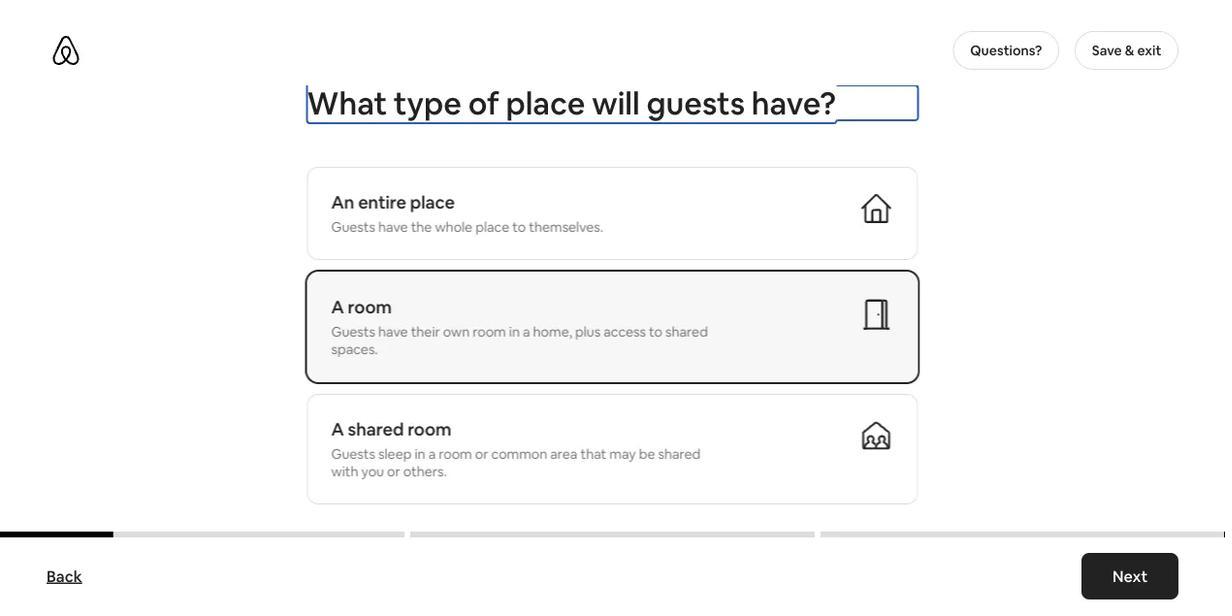 Task type: vqa. For each thing, say whether or not it's contained in the screenshot.
"In" to the left
yes



Task type: describe. For each thing, give the bounding box(es) containing it.
others.
[[404, 463, 447, 480]]

area
[[551, 445, 578, 463]]

home,
[[533, 323, 573, 341]]

2 vertical spatial place
[[476, 218, 510, 236]]

guests
[[647, 82, 745, 123]]

of
[[468, 82, 499, 123]]

room right own
[[473, 323, 506, 341]]

a for a shared room
[[331, 418, 344, 441]]

to inside an entire place guests have the whole place to themselves.
[[513, 218, 526, 236]]

an
[[331, 191, 355, 214]]

to inside a room guests have their own room in a home, plus access to shared spaces.
[[649, 323, 663, 341]]

guests inside a room guests have their own room in a home, plus access to shared spaces.
[[331, 323, 376, 341]]

a room guests have their own room in a home, plus access to shared spaces.
[[331, 296, 708, 358]]

the
[[411, 218, 432, 236]]

0 horizontal spatial or
[[387, 463, 401, 480]]

1 vertical spatial shared
[[348, 418, 404, 441]]

next
[[1113, 566, 1148, 586]]

spaces.
[[331, 341, 378, 358]]

questions? button
[[954, 31, 1060, 70]]

that
[[581, 445, 607, 463]]

whole
[[435, 218, 473, 236]]

a shared room guests sleep in a room or common area that may be shared with you or others.
[[331, 418, 701, 480]]

a inside a room guests have their own room in a home, plus access to shared spaces.
[[523, 323, 530, 341]]

have?
[[752, 82, 837, 123]]

have inside an entire place guests have the whole place to themselves.
[[379, 218, 408, 236]]

guests for shared
[[331, 445, 376, 463]]

entire
[[358, 191, 407, 214]]

with
[[331, 463, 359, 480]]

1 vertical spatial place
[[410, 191, 455, 214]]



Task type: locate. For each thing, give the bounding box(es) containing it.
1 guests from the top
[[331, 218, 376, 236]]

have down entire
[[379, 218, 408, 236]]

save
[[1093, 42, 1123, 59]]

to right access at the bottom of the page
[[649, 323, 663, 341]]

or left common at the left bottom of page
[[475, 445, 489, 463]]

to left themselves.
[[513, 218, 526, 236]]

exit
[[1138, 42, 1162, 59]]

guests down an
[[331, 218, 376, 236]]

0 horizontal spatial a
[[429, 445, 436, 463]]

a left home,
[[523, 323, 530, 341]]

what type of place will guests have?
[[307, 82, 837, 123]]

a inside a room guests have their own room in a home, plus access to shared spaces.
[[331, 296, 344, 319]]

0 vertical spatial in
[[509, 323, 520, 341]]

guests inside an entire place guests have the whole place to themselves.
[[331, 218, 376, 236]]

1 vertical spatial in
[[415, 445, 426, 463]]

0 vertical spatial place
[[506, 82, 586, 123]]

1 horizontal spatial to
[[649, 323, 663, 341]]

1 horizontal spatial or
[[475, 445, 489, 463]]

shared right access at the bottom of the page
[[666, 323, 708, 341]]

their
[[411, 323, 440, 341]]

2 vertical spatial shared
[[659, 445, 701, 463]]

3 guests from the top
[[331, 445, 376, 463]]

place right whole
[[476, 218, 510, 236]]

1 vertical spatial a
[[429, 445, 436, 463]]

guests left their
[[331, 323, 376, 341]]

place right of at the top of page
[[506, 82, 586, 123]]

questions?
[[971, 42, 1043, 59]]

guests for entire
[[331, 218, 376, 236]]

a right 'sleep'
[[429, 445, 436, 463]]

back
[[47, 566, 82, 586]]

save & exit button
[[1075, 31, 1179, 70]]

will
[[592, 82, 640, 123]]

to
[[513, 218, 526, 236], [649, 323, 663, 341]]

2 guests from the top
[[331, 323, 376, 341]]

0 vertical spatial shared
[[666, 323, 708, 341]]

a
[[331, 296, 344, 319], [331, 418, 344, 441]]

be
[[639, 445, 656, 463]]

guests inside a shared room guests sleep in a room or common area that may be shared with you or others.
[[331, 445, 376, 463]]

1 have from the top
[[379, 218, 408, 236]]

guests left 'sleep'
[[331, 445, 376, 463]]

a
[[523, 323, 530, 341], [429, 445, 436, 463]]

option group
[[307, 167, 919, 555]]

back button
[[37, 557, 92, 596]]

2 a from the top
[[331, 418, 344, 441]]

0 vertical spatial a
[[331, 296, 344, 319]]

option group containing an entire place
[[307, 167, 919, 555]]

in
[[509, 323, 520, 341], [415, 445, 426, 463]]

1 vertical spatial a
[[331, 418, 344, 441]]

0 horizontal spatial in
[[415, 445, 426, 463]]

room up the others. at the left bottom of the page
[[408, 418, 452, 441]]

may
[[610, 445, 636, 463]]

room up spaces.
[[348, 296, 392, 319]]

a up spaces.
[[331, 296, 344, 319]]

save & exit
[[1093, 42, 1162, 59]]

a for a room
[[331, 296, 344, 319]]

room right 'sleep'
[[439, 445, 472, 463]]

next button
[[1082, 553, 1179, 600]]

0 horizontal spatial to
[[513, 218, 526, 236]]

in right 'sleep'
[[415, 445, 426, 463]]

have
[[379, 218, 408, 236], [379, 323, 408, 341]]

place
[[506, 82, 586, 123], [410, 191, 455, 214], [476, 218, 510, 236]]

own
[[443, 323, 470, 341]]

0 vertical spatial have
[[379, 218, 408, 236]]

0 vertical spatial a
[[523, 323, 530, 341]]

or right the you
[[387, 463, 401, 480]]

1 horizontal spatial a
[[523, 323, 530, 341]]

plus
[[576, 323, 601, 341]]

2 vertical spatial guests
[[331, 445, 376, 463]]

&
[[1126, 42, 1135, 59]]

have left their
[[379, 323, 408, 341]]

1 a from the top
[[331, 296, 344, 319]]

what
[[307, 82, 387, 123]]

1 vertical spatial have
[[379, 323, 408, 341]]

0 vertical spatial guests
[[331, 218, 376, 236]]

in left home,
[[509, 323, 520, 341]]

a up with
[[331, 418, 344, 441]]

access
[[604, 323, 646, 341]]

room
[[348, 296, 392, 319], [473, 323, 506, 341], [408, 418, 452, 441], [439, 445, 472, 463]]

None button
[[307, 167, 919, 260], [307, 272, 919, 382], [307, 394, 919, 505], [307, 167, 919, 260], [307, 272, 919, 382], [307, 394, 919, 505]]

1 vertical spatial to
[[649, 323, 663, 341]]

guests
[[331, 218, 376, 236], [331, 323, 376, 341], [331, 445, 376, 463]]

or
[[475, 445, 489, 463], [387, 463, 401, 480]]

0 vertical spatial to
[[513, 218, 526, 236]]

a inside a shared room guests sleep in a room or common area that may be shared with you or others.
[[429, 445, 436, 463]]

themselves.
[[529, 218, 604, 236]]

an entire place guests have the whole place to themselves.
[[331, 191, 604, 236]]

1 vertical spatial guests
[[331, 323, 376, 341]]

1 horizontal spatial in
[[509, 323, 520, 341]]

place up the
[[410, 191, 455, 214]]

have inside a room guests have their own room in a home, plus access to shared spaces.
[[379, 323, 408, 341]]

shared
[[666, 323, 708, 341], [348, 418, 404, 441], [659, 445, 701, 463]]

shared up 'sleep'
[[348, 418, 404, 441]]

shared inside a room guests have their own room in a home, plus access to shared spaces.
[[666, 323, 708, 341]]

in inside a shared room guests sleep in a room or common area that may be shared with you or others.
[[415, 445, 426, 463]]

sleep
[[379, 445, 412, 463]]

you
[[362, 463, 384, 480]]

a inside a shared room guests sleep in a room or common area that may be shared with you or others.
[[331, 418, 344, 441]]

2 have from the top
[[379, 323, 408, 341]]

in inside a room guests have their own room in a home, plus access to shared spaces.
[[509, 323, 520, 341]]

type
[[394, 82, 462, 123]]

common
[[492, 445, 548, 463]]

shared right be
[[659, 445, 701, 463]]



